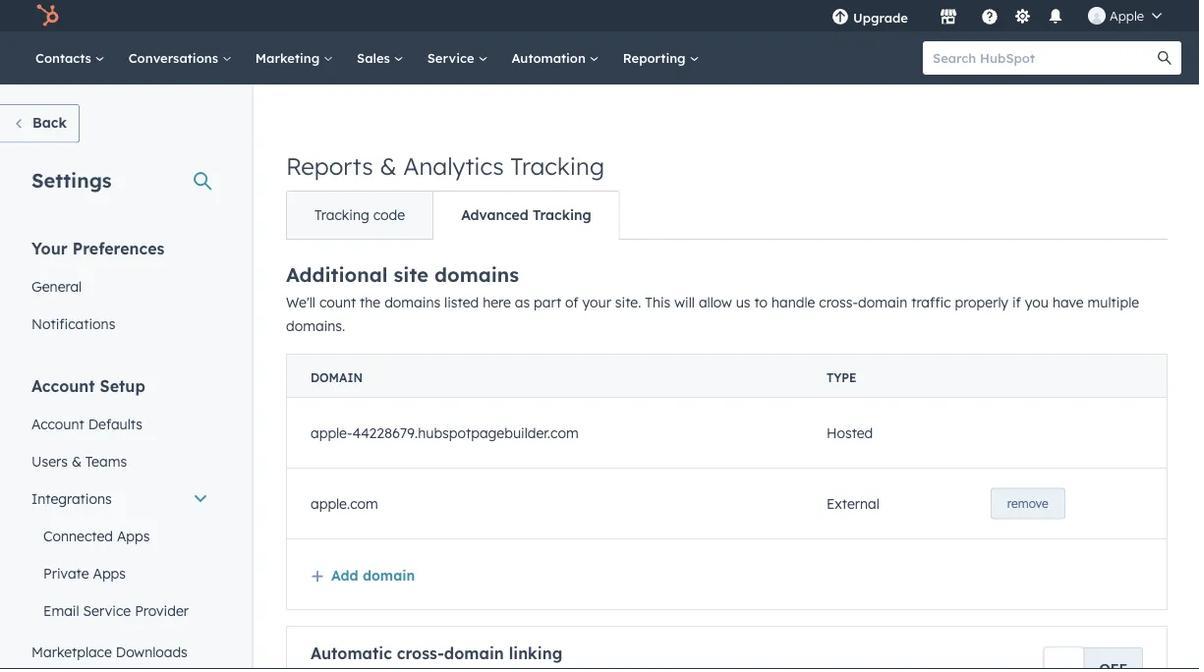 Task type: locate. For each thing, give the bounding box(es) containing it.
your
[[31, 238, 68, 258]]

additional
[[286, 263, 388, 287]]

email
[[43, 602, 79, 619]]

& for analytics
[[380, 151, 397, 181]]

1 vertical spatial account
[[31, 415, 84, 433]]

apps for connected apps
[[117, 528, 150, 545]]

handle
[[772, 294, 816, 311]]

apps
[[117, 528, 150, 545], [93, 565, 126, 582]]

domains down site
[[385, 294, 441, 311]]

2 account from the top
[[31, 415, 84, 433]]

1 vertical spatial domains
[[385, 294, 441, 311]]

& right users
[[72, 453, 82, 470]]

defaults
[[88, 415, 143, 433]]

0 vertical spatial service
[[427, 50, 478, 66]]

domain
[[311, 371, 363, 385]]

domain
[[858, 294, 908, 311], [363, 567, 415, 584], [444, 644, 504, 664]]

reports & analytics tracking
[[286, 151, 605, 181]]

teams
[[85, 453, 127, 470]]

your
[[583, 294, 612, 311]]

menu
[[818, 0, 1176, 31]]

marketplaces image
[[940, 9, 958, 27]]

upgrade image
[[832, 9, 849, 27]]

bob builder image
[[1088, 7, 1106, 25]]

the
[[360, 294, 381, 311]]

search button
[[1149, 41, 1182, 75]]

users & teams
[[31, 453, 127, 470]]

service
[[427, 50, 478, 66], [83, 602, 131, 619]]

0 horizontal spatial &
[[72, 453, 82, 470]]

tracking code
[[315, 206, 405, 224]]

type
[[827, 371, 857, 385]]

tracking up advanced tracking
[[511, 151, 605, 181]]

sales
[[357, 50, 394, 66]]

0 vertical spatial domain
[[858, 294, 908, 311]]

cross- right the handle
[[819, 294, 858, 311]]

us
[[736, 294, 751, 311]]

multiple
[[1088, 294, 1140, 311]]

notifications link
[[20, 305, 220, 343]]

tracking code link
[[287, 192, 433, 239]]

connected apps link
[[20, 518, 220, 555]]

have
[[1053, 294, 1084, 311]]

1 account from the top
[[31, 376, 95, 396]]

0 vertical spatial cross-
[[819, 294, 858, 311]]

domain left linking at the left bottom of the page
[[444, 644, 504, 664]]

general
[[31, 278, 82, 295]]

apple.com
[[311, 495, 378, 513]]

1 horizontal spatial &
[[380, 151, 397, 181]]

1 horizontal spatial service
[[427, 50, 478, 66]]

2 horizontal spatial domain
[[858, 294, 908, 311]]

help image
[[981, 9, 999, 27]]

apps up email service provider
[[93, 565, 126, 582]]

1 horizontal spatial cross-
[[819, 294, 858, 311]]

marketplace downloads
[[31, 644, 188, 661]]

2 vertical spatial domain
[[444, 644, 504, 664]]

part
[[534, 294, 562, 311]]

reports
[[286, 151, 373, 181]]

traffic
[[912, 294, 951, 311]]

1 vertical spatial &
[[72, 453, 82, 470]]

domains
[[435, 263, 519, 287], [385, 294, 441, 311]]

provider
[[135, 602, 189, 619]]

&
[[380, 151, 397, 181], [72, 453, 82, 470]]

0 horizontal spatial cross-
[[397, 644, 444, 664]]

account up account defaults
[[31, 376, 95, 396]]

apps down integrations button
[[117, 528, 150, 545]]

0 vertical spatial account
[[31, 376, 95, 396]]

downloads
[[116, 644, 188, 661]]

as
[[515, 294, 530, 311]]

& up code
[[380, 151, 397, 181]]

external
[[827, 495, 880, 513]]

1 vertical spatial domain
[[363, 567, 415, 584]]

apps for private apps
[[93, 565, 126, 582]]

account defaults link
[[20, 406, 220, 443]]

navigation containing tracking code
[[286, 191, 620, 240]]

domains up listed
[[435, 263, 519, 287]]

domain inside additional site domains we'll count the domains listed here as part of your site. this will allow us to handle cross-domain traffic properly if you have multiple domains.
[[858, 294, 908, 311]]

0 vertical spatial &
[[380, 151, 397, 181]]

& for teams
[[72, 453, 82, 470]]

0 horizontal spatial domain
[[363, 567, 415, 584]]

domain right add
[[363, 567, 415, 584]]

notifications image
[[1047, 9, 1065, 27]]

tracking left code
[[315, 206, 370, 224]]

tracking
[[511, 151, 605, 181], [315, 206, 370, 224], [533, 206, 592, 224]]

preferences
[[72, 238, 165, 258]]

service right sales 'link'
[[427, 50, 478, 66]]

account
[[31, 376, 95, 396], [31, 415, 84, 433]]

1 vertical spatial apps
[[93, 565, 126, 582]]

navigation
[[286, 191, 620, 240]]

site
[[394, 263, 429, 287]]

automation link
[[500, 31, 611, 85]]

1 vertical spatial service
[[83, 602, 131, 619]]

remove button
[[991, 488, 1066, 520]]

domain left traffic
[[858, 294, 908, 311]]

cross- right automatic
[[397, 644, 444, 664]]

listed
[[445, 294, 479, 311]]

upgrade
[[853, 9, 909, 26]]

reporting
[[623, 50, 690, 66]]

integrations button
[[20, 480, 220, 518]]

& inside "link"
[[72, 453, 82, 470]]

search image
[[1158, 51, 1172, 65]]

apps inside 'link'
[[117, 528, 150, 545]]

hubspot link
[[24, 4, 74, 28]]

account for account setup
[[31, 376, 95, 396]]

general link
[[20, 268, 220, 305]]

you
[[1025, 294, 1049, 311]]

of
[[566, 294, 579, 311]]

0 vertical spatial apps
[[117, 528, 150, 545]]

service down the private apps link
[[83, 602, 131, 619]]

0 horizontal spatial service
[[83, 602, 131, 619]]

domains.
[[286, 318, 345, 335]]

advanced tracking link
[[433, 192, 619, 239]]

automation
[[512, 50, 590, 66]]

account up users
[[31, 415, 84, 433]]

account inside account defaults link
[[31, 415, 84, 433]]

marketing
[[255, 50, 324, 66]]

menu item
[[922, 0, 926, 31]]

users
[[31, 453, 68, 470]]



Task type: vqa. For each thing, say whether or not it's contained in the screenshot.
have
yes



Task type: describe. For each thing, give the bounding box(es) containing it.
marketplace
[[31, 644, 112, 661]]

properly
[[955, 294, 1009, 311]]

1 horizontal spatial domain
[[444, 644, 504, 664]]

connected apps
[[43, 528, 150, 545]]

add
[[331, 567, 359, 584]]

apple button
[[1077, 0, 1174, 31]]

automatic cross-domain linking
[[311, 644, 563, 664]]

account setup
[[31, 376, 145, 396]]

help button
[[973, 0, 1007, 31]]

marketplace downloads link
[[20, 634, 220, 670]]

settings image
[[1014, 8, 1032, 26]]

apple-
[[311, 425, 353, 442]]

settings
[[31, 168, 112, 192]]

tracking right advanced
[[533, 206, 592, 224]]

we'll
[[286, 294, 316, 311]]

back link
[[0, 104, 80, 143]]

hosted
[[827, 425, 873, 442]]

settings link
[[1011, 5, 1035, 26]]

advanced tracking
[[461, 206, 592, 224]]

conversations link
[[117, 31, 244, 85]]

connected
[[43, 528, 113, 545]]

code
[[373, 206, 405, 224]]

additional site domains we'll count the domains listed here as part of your site. this will allow us to handle cross-domain traffic properly if you have multiple domains.
[[286, 263, 1140, 335]]

to
[[755, 294, 768, 311]]

marketing link
[[244, 31, 345, 85]]

private apps
[[43, 565, 126, 582]]

notifications button
[[1039, 0, 1073, 31]]

sales link
[[345, 31, 416, 85]]

back
[[32, 114, 67, 131]]

your preferences
[[31, 238, 165, 258]]

44228679.hubspotpagebuilder.com
[[353, 425, 579, 442]]

analytics
[[403, 151, 504, 181]]

contacts
[[35, 50, 95, 66]]

here
[[483, 294, 511, 311]]

1 vertical spatial cross-
[[397, 644, 444, 664]]

contacts link
[[24, 31, 117, 85]]

account defaults
[[31, 415, 143, 433]]

add domain button
[[311, 567, 415, 584]]

private
[[43, 565, 89, 582]]

menu containing apple
[[818, 0, 1176, 31]]

0 vertical spatial domains
[[435, 263, 519, 287]]

your preferences element
[[20, 237, 220, 343]]

cross- inside additional site domains we'll count the domains listed here as part of your site. this will allow us to handle cross-domain traffic properly if you have multiple domains.
[[819, 294, 858, 311]]

add domain
[[331, 567, 415, 584]]

notifications
[[31, 315, 115, 332]]

count
[[319, 294, 356, 311]]

reporting link
[[611, 31, 711, 85]]

apple-44228679.hubspotpagebuilder.com
[[311, 425, 579, 442]]

hubspot image
[[35, 4, 59, 28]]

Search HubSpot search field
[[923, 41, 1164, 75]]

automatic
[[311, 644, 392, 664]]

allow
[[699, 294, 732, 311]]

conversations
[[129, 50, 222, 66]]

users & teams link
[[20, 443, 220, 480]]

integrations
[[31, 490, 112, 507]]

service inside account setup element
[[83, 602, 131, 619]]

site.
[[615, 294, 641, 311]]

if
[[1013, 294, 1022, 311]]

advanced
[[461, 206, 529, 224]]

private apps link
[[20, 555, 220, 592]]

service link
[[416, 31, 500, 85]]

linking
[[509, 644, 563, 664]]

account for account defaults
[[31, 415, 84, 433]]

email service provider link
[[20, 592, 220, 630]]

email service provider
[[43, 602, 189, 619]]

this
[[645, 294, 671, 311]]

setup
[[100, 376, 145, 396]]

marketplaces button
[[928, 0, 970, 31]]

will
[[675, 294, 695, 311]]

account setup element
[[20, 375, 220, 670]]



